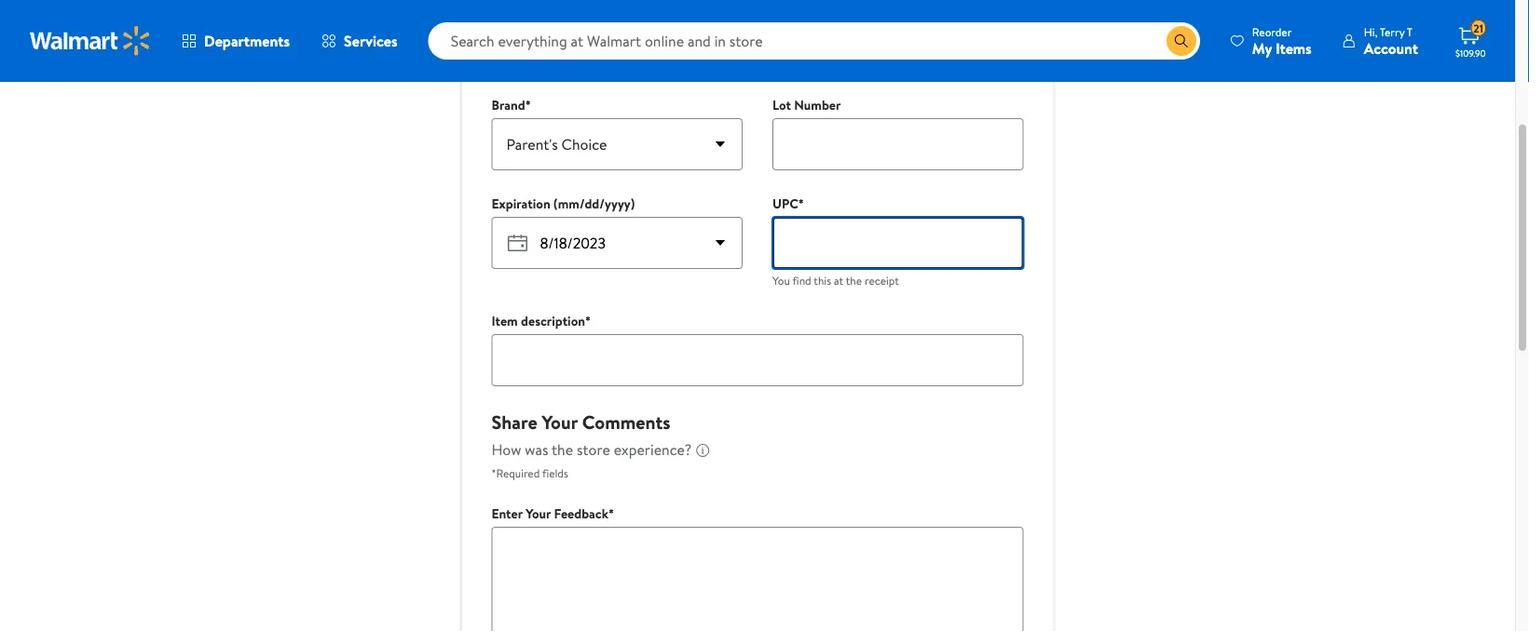 Task type: vqa. For each thing, say whether or not it's contained in the screenshot.
'7-'
no



Task type: locate. For each thing, give the bounding box(es) containing it.
fields inside tell us about the product *required fields
[[542, 57, 568, 73]]

the right 'at'
[[846, 273, 862, 289]]

share your comments
[[492, 410, 671, 436]]

was
[[525, 440, 548, 461]]

1 fields from the top
[[542, 57, 568, 73]]

walmart image
[[30, 26, 151, 56]]

1 vertical spatial fields
[[542, 466, 568, 482]]

0 vertical spatial fields
[[542, 57, 568, 73]]

2 fields from the top
[[542, 466, 568, 482]]

1 vertical spatial the
[[552, 440, 573, 461]]

reorder my items
[[1252, 24, 1312, 58]]

*required down tell at left top
[[492, 57, 540, 73]]

1 vertical spatial *required
[[492, 466, 540, 482]]

at
[[834, 273, 844, 289]]

terry
[[1380, 24, 1405, 40]]

your
[[542, 410, 578, 436], [526, 505, 551, 524]]

how
[[492, 440, 521, 461]]

*required down how
[[492, 466, 540, 482]]

tell us about the product *required fields
[[492, 27, 701, 73]]

comments
[[582, 410, 671, 436]]

your right enter
[[526, 505, 551, 524]]

reorder
[[1252, 24, 1292, 40]]

0 vertical spatial the
[[846, 273, 862, 289]]

about
[[549, 27, 599, 54]]

0 vertical spatial your
[[542, 410, 578, 436]]

store
[[577, 440, 610, 461]]

the right the was
[[552, 440, 573, 461]]

hi, terry t account
[[1364, 24, 1419, 58]]

Expiration (mm/dd/yyyy) text field
[[533, 218, 706, 270]]

search icon image
[[1174, 34, 1189, 48]]

expand date picker image
[[709, 233, 732, 255]]

experience?
[[614, 440, 692, 461]]

you find this at the receipt
[[773, 273, 899, 289]]

fields down the was
[[542, 466, 568, 482]]

my
[[1252, 38, 1272, 58]]

Lot Number text field
[[773, 119, 1024, 171]]

1 vertical spatial your
[[526, 505, 551, 524]]

your up the was
[[542, 410, 578, 436]]

*required
[[492, 57, 540, 73], [492, 466, 540, 482]]

fields
[[542, 57, 568, 73], [542, 466, 568, 482]]

share
[[492, 410, 537, 436]]

the
[[846, 273, 862, 289], [552, 440, 573, 461]]

(mm/dd/yyyy)
[[554, 195, 635, 213]]

services button
[[306, 19, 413, 63]]

0 vertical spatial *required
[[492, 57, 540, 73]]

you
[[773, 273, 790, 289]]

item
[[492, 313, 518, 331]]

expiration
[[492, 195, 550, 213]]

services
[[344, 31, 398, 51]]

brand*
[[492, 96, 531, 115]]

fields down about
[[542, 57, 568, 73]]

info icon image
[[695, 444, 710, 459]]

1 *required from the top
[[492, 57, 540, 73]]



Task type: describe. For each thing, give the bounding box(es) containing it.
Walmart Site-Wide search field
[[428, 22, 1200, 60]]

items
[[1276, 38, 1312, 58]]

description*
[[521, 313, 591, 331]]

account
[[1364, 38, 1419, 58]]

us
[[523, 27, 544, 54]]

number
[[794, 96, 841, 115]]

departments
[[204, 31, 290, 51]]

how was the store experience?
[[492, 440, 692, 461]]

departments button
[[166, 19, 306, 63]]

Enter Your Feedback* text field
[[492, 528, 1024, 632]]

enter
[[492, 505, 523, 524]]

your for feedback*
[[526, 505, 551, 524]]

upc*
[[773, 195, 804, 213]]

0 horizontal spatial the
[[552, 440, 573, 461]]

Item description* text field
[[492, 335, 1024, 387]]

UPC* text field
[[773, 218, 1024, 270]]

*required fields
[[492, 466, 568, 482]]

*required inside tell us about the product *required fields
[[492, 57, 540, 73]]

feedback*
[[554, 505, 614, 524]]

Search search field
[[428, 22, 1200, 60]]

1 horizontal spatial the
[[846, 273, 862, 289]]

item description*
[[492, 313, 591, 331]]

your for comments
[[542, 410, 578, 436]]

lot
[[773, 96, 791, 115]]

21
[[1474, 20, 1484, 36]]

this
[[814, 273, 831, 289]]

$109.90
[[1456, 47, 1486, 59]]

tell
[[492, 27, 519, 54]]

product
[[637, 27, 701, 54]]

lot number
[[773, 96, 841, 115]]

enter your feedback*
[[492, 505, 614, 524]]

find
[[793, 273, 811, 289]]

t
[[1407, 24, 1413, 40]]

receipt
[[865, 273, 899, 289]]

expiration (mm/dd/yyyy)
[[492, 195, 635, 213]]

hi,
[[1364, 24, 1378, 40]]

the
[[603, 27, 632, 54]]

2 *required from the top
[[492, 466, 540, 482]]



